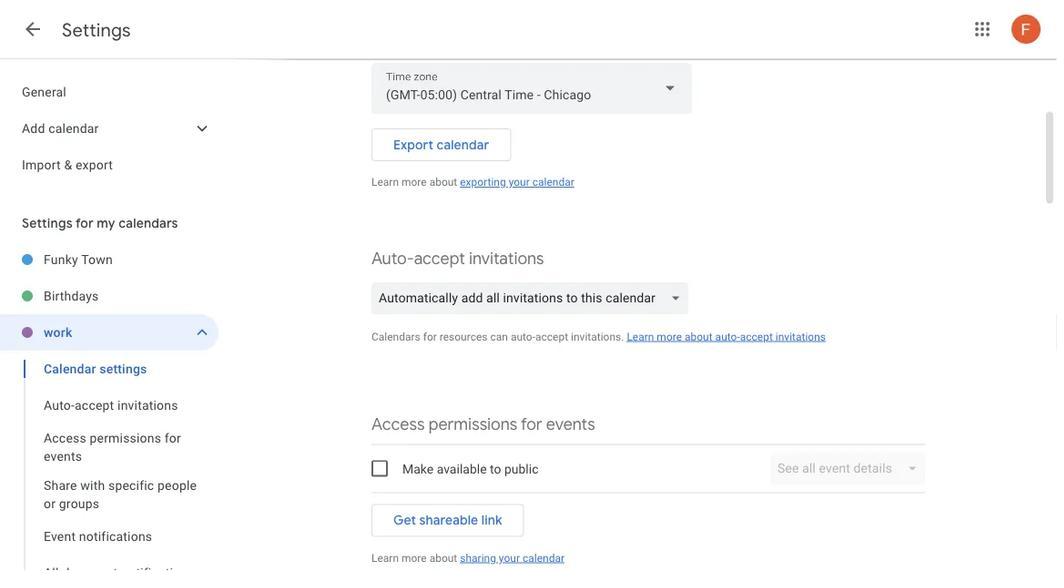 Task type: vqa. For each thing, say whether or not it's contained in the screenshot.
12:20pm button related to 9
no



Task type: describe. For each thing, give the bounding box(es) containing it.
birthdays tree item
[[0, 278, 219, 314]]

calendars for resources can auto-accept invitations. learn more about auto-accept invitations
[[372, 330, 826, 343]]

to
[[490, 461, 501, 476]]

learn more about sharing your calendar
[[372, 551, 565, 564]]

sharing
[[460, 551, 496, 564]]

exporting
[[460, 176, 506, 189]]

more for learn more about sharing your calendar
[[402, 551, 427, 564]]

about for sharing your calendar
[[430, 551, 457, 564]]

your for sharing
[[499, 551, 520, 564]]

&
[[64, 157, 72, 172]]

calendar
[[44, 361, 96, 376]]

settings heading
[[62, 18, 131, 41]]

learn more about auto-accept invitations link
[[627, 330, 826, 343]]

event
[[44, 529, 76, 544]]

group containing calendar settings
[[0, 351, 219, 571]]

birthdays link
[[44, 278, 219, 314]]

1 horizontal spatial access
[[372, 413, 425, 434]]

invitations inside group
[[118, 398, 178, 413]]

or
[[44, 496, 56, 511]]

calendar settings
[[44, 361, 147, 376]]

funky town tree item
[[0, 241, 219, 278]]

auto-accept invitations inside group
[[44, 398, 178, 413]]

learn for learn more about exporting your calendar
[[372, 176, 399, 189]]

1 horizontal spatial permissions
[[429, 413, 517, 434]]

for up public at the bottom of the page
[[521, 413, 542, 434]]

your for exporting
[[509, 176, 530, 189]]

can
[[490, 330, 508, 343]]

get shareable link
[[393, 512, 502, 529]]

exporting your calendar link
[[460, 176, 574, 189]]

settings
[[100, 361, 147, 376]]

tree containing general
[[0, 74, 219, 183]]

import & export
[[22, 157, 113, 172]]

work tree item
[[0, 314, 219, 351]]

work link
[[44, 314, 186, 351]]

town
[[81, 252, 113, 267]]

accept inside settings for my calendars tree
[[75, 398, 114, 413]]

specific
[[108, 478, 154, 493]]

1 vertical spatial invitations
[[776, 330, 826, 343]]

0 vertical spatial auto-
[[372, 248, 414, 269]]

make available to public
[[403, 461, 539, 476]]

for inside access permissions for events
[[165, 430, 181, 445]]

access inside access permissions for events
[[44, 430, 86, 445]]

my
[[97, 215, 115, 231]]

calendars
[[372, 330, 421, 343]]

settings for my calendars tree
[[0, 241, 219, 571]]

about for exporting your calendar
[[430, 176, 457, 189]]

get shareable link button
[[372, 499, 524, 542]]

1 auto- from the left
[[511, 330, 536, 343]]

settings for my calendars
[[22, 215, 178, 231]]

settings for settings for my calendars
[[22, 215, 73, 231]]

invitations.
[[571, 330, 624, 343]]

birthdays
[[44, 288, 99, 303]]

funky
[[44, 252, 78, 267]]

work
[[44, 325, 72, 340]]

make
[[403, 461, 434, 476]]



Task type: locate. For each thing, give the bounding box(es) containing it.
0 horizontal spatial permissions
[[90, 430, 161, 445]]

settings up funky
[[22, 215, 73, 231]]

0 vertical spatial events
[[546, 413, 595, 434]]

invitations
[[469, 248, 544, 269], [776, 330, 826, 343], [118, 398, 178, 413]]

0 horizontal spatial events
[[44, 449, 82, 464]]

your
[[509, 176, 530, 189], [499, 551, 520, 564]]

get
[[393, 512, 416, 529]]

settings for settings
[[62, 18, 131, 41]]

general
[[22, 84, 66, 99]]

tree
[[0, 74, 219, 183]]

group
[[0, 351, 219, 571]]

2 vertical spatial about
[[430, 551, 457, 564]]

2 horizontal spatial invitations
[[776, 330, 826, 343]]

calendars
[[119, 215, 178, 231]]

more down get on the bottom left of the page
[[402, 551, 427, 564]]

auto- inside group
[[44, 398, 75, 413]]

permissions up make available to public
[[429, 413, 517, 434]]

permissions up specific
[[90, 430, 161, 445]]

learn right invitations.
[[627, 330, 654, 343]]

your right sharing
[[499, 551, 520, 564]]

0 vertical spatial invitations
[[469, 248, 544, 269]]

1 vertical spatial learn
[[627, 330, 654, 343]]

1 vertical spatial settings
[[22, 215, 73, 231]]

learn down export
[[372, 176, 399, 189]]

1 horizontal spatial access permissions for events
[[372, 413, 595, 434]]

more for learn more about exporting your calendar
[[402, 176, 427, 189]]

auto-accept invitations
[[372, 248, 544, 269], [44, 398, 178, 413]]

share
[[44, 478, 77, 493]]

1 vertical spatial events
[[44, 449, 82, 464]]

learn down get on the bottom left of the page
[[372, 551, 399, 564]]

shareable
[[419, 512, 478, 529]]

2 vertical spatial learn
[[372, 551, 399, 564]]

None field
[[372, 63, 692, 114], [372, 282, 696, 315], [372, 63, 692, 114], [372, 282, 696, 315]]

with
[[80, 478, 105, 493]]

event notifications
[[44, 529, 152, 544]]

calendar
[[48, 121, 99, 136], [437, 137, 489, 153], [533, 176, 574, 189], [523, 551, 565, 564]]

groups
[[59, 496, 99, 511]]

permissions inside access permissions for events
[[90, 430, 161, 445]]

access permissions for events inside settings for my calendars tree
[[44, 430, 181, 464]]

import
[[22, 157, 61, 172]]

available
[[437, 461, 487, 476]]

2 vertical spatial more
[[402, 551, 427, 564]]

2 auto- from the left
[[716, 330, 740, 343]]

1 horizontal spatial invitations
[[469, 248, 544, 269]]

1 vertical spatial about
[[685, 330, 713, 343]]

access up the share on the bottom left of the page
[[44, 430, 86, 445]]

public
[[504, 461, 539, 476]]

1 vertical spatial your
[[499, 551, 520, 564]]

0 horizontal spatial invitations
[[118, 398, 178, 413]]

calendar right exporting
[[533, 176, 574, 189]]

events
[[546, 413, 595, 434], [44, 449, 82, 464]]

0 horizontal spatial auto-
[[44, 398, 75, 413]]

1 vertical spatial auto-accept invitations
[[44, 398, 178, 413]]

link
[[482, 512, 502, 529]]

0 horizontal spatial access
[[44, 430, 86, 445]]

events inside access permissions for events
[[44, 449, 82, 464]]

settings
[[62, 18, 131, 41], [22, 215, 73, 231]]

people
[[158, 478, 197, 493]]

0 vertical spatial settings
[[62, 18, 131, 41]]

learn for learn more about sharing your calendar
[[372, 551, 399, 564]]

add calendar
[[22, 121, 99, 136]]

0 horizontal spatial access permissions for events
[[44, 430, 181, 464]]

access permissions for events
[[372, 413, 595, 434], [44, 430, 181, 464]]

0 vertical spatial learn
[[372, 176, 399, 189]]

0 vertical spatial more
[[402, 176, 427, 189]]

1 horizontal spatial auto-
[[716, 330, 740, 343]]

for up people
[[165, 430, 181, 445]]

auto-accept invitations down settings
[[44, 398, 178, 413]]

0 horizontal spatial auto-
[[511, 330, 536, 343]]

accept
[[414, 248, 465, 269], [536, 330, 568, 343], [740, 330, 773, 343], [75, 398, 114, 413]]

auto-
[[511, 330, 536, 343], [716, 330, 740, 343]]

0 horizontal spatial auto-accept invitations
[[44, 398, 178, 413]]

add
[[22, 121, 45, 136]]

permissions
[[429, 413, 517, 434], [90, 430, 161, 445]]

for left resources on the bottom left of the page
[[423, 330, 437, 343]]

your right exporting
[[509, 176, 530, 189]]

learn
[[372, 176, 399, 189], [627, 330, 654, 343], [372, 551, 399, 564]]

notifications
[[79, 529, 152, 544]]

auto- down calendar
[[44, 398, 75, 413]]

export calendar
[[393, 137, 489, 153]]

0 vertical spatial about
[[430, 176, 457, 189]]

1 horizontal spatial auto-
[[372, 248, 414, 269]]

export
[[393, 137, 434, 153]]

for
[[76, 215, 94, 231], [423, 330, 437, 343], [521, 413, 542, 434], [165, 430, 181, 445]]

access permissions for events up specific
[[44, 430, 181, 464]]

calendar up learn more about exporting your calendar
[[437, 137, 489, 153]]

access
[[372, 413, 425, 434], [44, 430, 86, 445]]

sharing your calendar link
[[460, 551, 565, 564]]

1 horizontal spatial auto-accept invitations
[[372, 248, 544, 269]]

0 vertical spatial your
[[509, 176, 530, 189]]

share with specific people or groups
[[44, 478, 197, 511]]

resources
[[440, 330, 488, 343]]

about
[[430, 176, 457, 189], [685, 330, 713, 343], [430, 551, 457, 564]]

auto- up the calendars
[[372, 248, 414, 269]]

go back image
[[22, 18, 44, 40]]

2 vertical spatial invitations
[[118, 398, 178, 413]]

access up "make"
[[372, 413, 425, 434]]

funky town
[[44, 252, 113, 267]]

more right invitations.
[[657, 330, 682, 343]]

calendar up &
[[48, 121, 99, 136]]

1 vertical spatial auto-
[[44, 398, 75, 413]]

more
[[402, 176, 427, 189], [657, 330, 682, 343], [402, 551, 427, 564]]

1 horizontal spatial events
[[546, 413, 595, 434]]

learn more about exporting your calendar
[[372, 176, 574, 189]]

auto-
[[372, 248, 414, 269], [44, 398, 75, 413]]

1 vertical spatial more
[[657, 330, 682, 343]]

for left my
[[76, 215, 94, 231]]

auto-accept invitations down learn more about exporting your calendar
[[372, 248, 544, 269]]

access permissions for events up to
[[372, 413, 595, 434]]

0 vertical spatial auto-accept invitations
[[372, 248, 544, 269]]

calendar right sharing
[[523, 551, 565, 564]]

export
[[76, 157, 113, 172]]

more down export
[[402, 176, 427, 189]]

settings right the go back icon
[[62, 18, 131, 41]]



